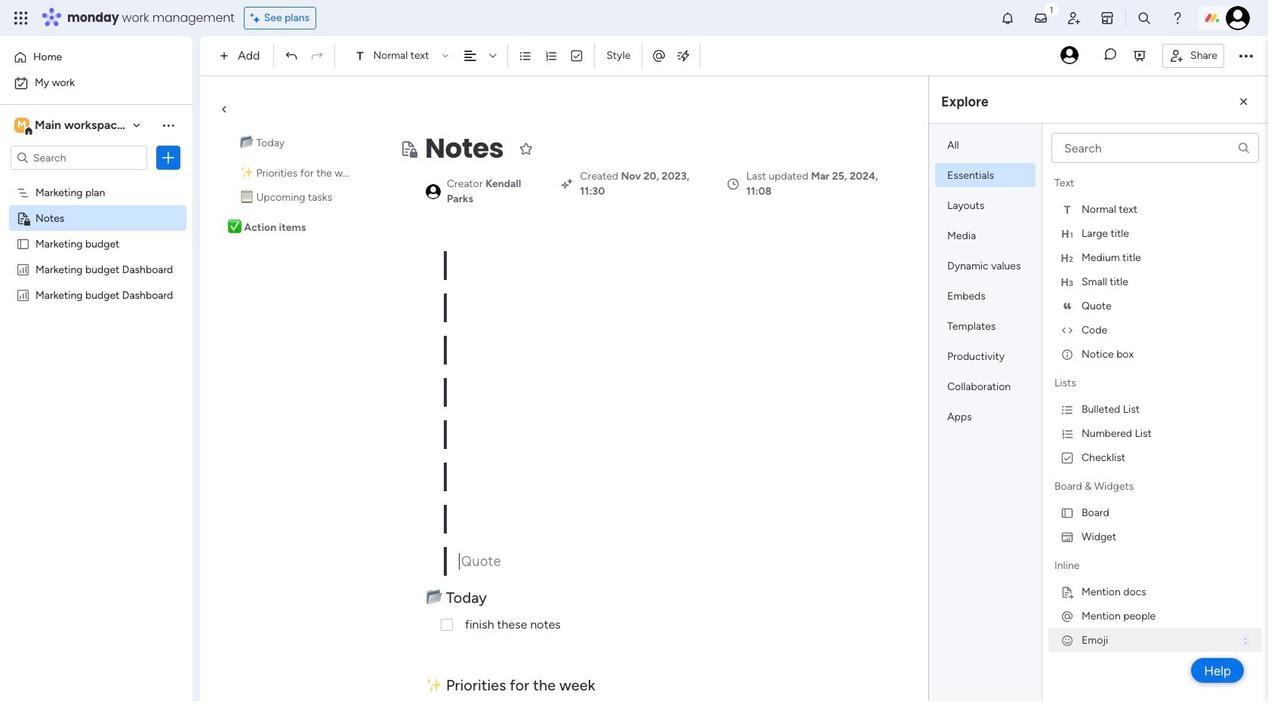 Task type: describe. For each thing, give the bounding box(es) containing it.
see plans image
[[251, 10, 264, 26]]

select product image
[[14, 11, 29, 26]]

board activity image
[[1061, 46, 1079, 64]]

help image
[[1171, 11, 1186, 26]]

bulleted list image
[[519, 49, 533, 63]]

workspace image
[[14, 117, 29, 134]]

mention image
[[652, 48, 667, 63]]

1 vertical spatial private board image
[[16, 211, 30, 225]]

1 image
[[1045, 1, 1059, 18]]

checklist image
[[571, 49, 584, 63]]

2 vertical spatial option
[[0, 179, 193, 182]]

public board image
[[16, 236, 30, 251]]

monday marketplace image
[[1100, 11, 1115, 26]]

undo ⌘+z image
[[285, 49, 299, 63]]

Search search field
[[1052, 133, 1260, 163]]

0 vertical spatial option
[[9, 45, 184, 69]]



Task type: locate. For each thing, give the bounding box(es) containing it.
update feed image
[[1034, 11, 1049, 26]]

button padding image
[[1237, 94, 1252, 110]]

0 horizontal spatial private board image
[[16, 211, 30, 225]]

public dashboard image
[[16, 262, 30, 276], [16, 288, 30, 302]]

workspace options image
[[161, 118, 176, 133]]

2 public dashboard image from the top
[[16, 288, 30, 302]]

v2 ellipsis image
[[1240, 46, 1254, 66]]

None search field
[[1052, 133, 1260, 163]]

0 vertical spatial public dashboard image
[[16, 262, 30, 276]]

dynamic values image
[[676, 48, 691, 63]]

options image
[[161, 150, 176, 165]]

None field
[[421, 129, 508, 168]]

0 vertical spatial private board image
[[400, 140, 418, 158]]

invite members image
[[1067, 11, 1082, 26]]

list box
[[0, 176, 193, 512]]

search everything image
[[1137, 11, 1152, 26]]

numbered list image
[[545, 49, 558, 63]]

Search in workspace field
[[32, 149, 126, 167]]

1 vertical spatial option
[[9, 71, 184, 95]]

search image
[[1238, 141, 1251, 155]]

1 public dashboard image from the top
[[16, 262, 30, 276]]

kendall parks image
[[1226, 6, 1251, 30]]

add to favorites image
[[519, 141, 534, 156]]

list item
[[936, 133, 1036, 157], [936, 163, 1036, 187], [936, 193, 1036, 218], [1049, 197, 1263, 221], [1049, 221, 1263, 245], [936, 224, 1036, 248], [1049, 245, 1263, 270], [936, 254, 1036, 278], [1049, 270, 1263, 294], [936, 284, 1036, 308], [1049, 294, 1263, 318], [936, 314, 1036, 338], [1049, 318, 1263, 342], [1049, 342, 1263, 366], [936, 344, 1036, 369], [936, 375, 1036, 399], [1049, 397, 1263, 421], [936, 405, 1036, 429], [1049, 421, 1263, 446], [1049, 446, 1263, 470], [1049, 501, 1263, 525], [1049, 525, 1263, 549], [1049, 580, 1263, 604], [1049, 604, 1263, 628], [1049, 628, 1263, 653]]

workspace selection element
[[14, 116, 225, 136]]

notifications image
[[1001, 11, 1016, 26]]

option
[[9, 45, 184, 69], [9, 71, 184, 95], [0, 179, 193, 182]]

private board image
[[400, 140, 418, 158], [16, 211, 30, 225]]

1 vertical spatial public dashboard image
[[16, 288, 30, 302]]

1 horizontal spatial private board image
[[400, 140, 418, 158]]



Task type: vqa. For each thing, say whether or not it's contained in the screenshot.
"easily"
no



